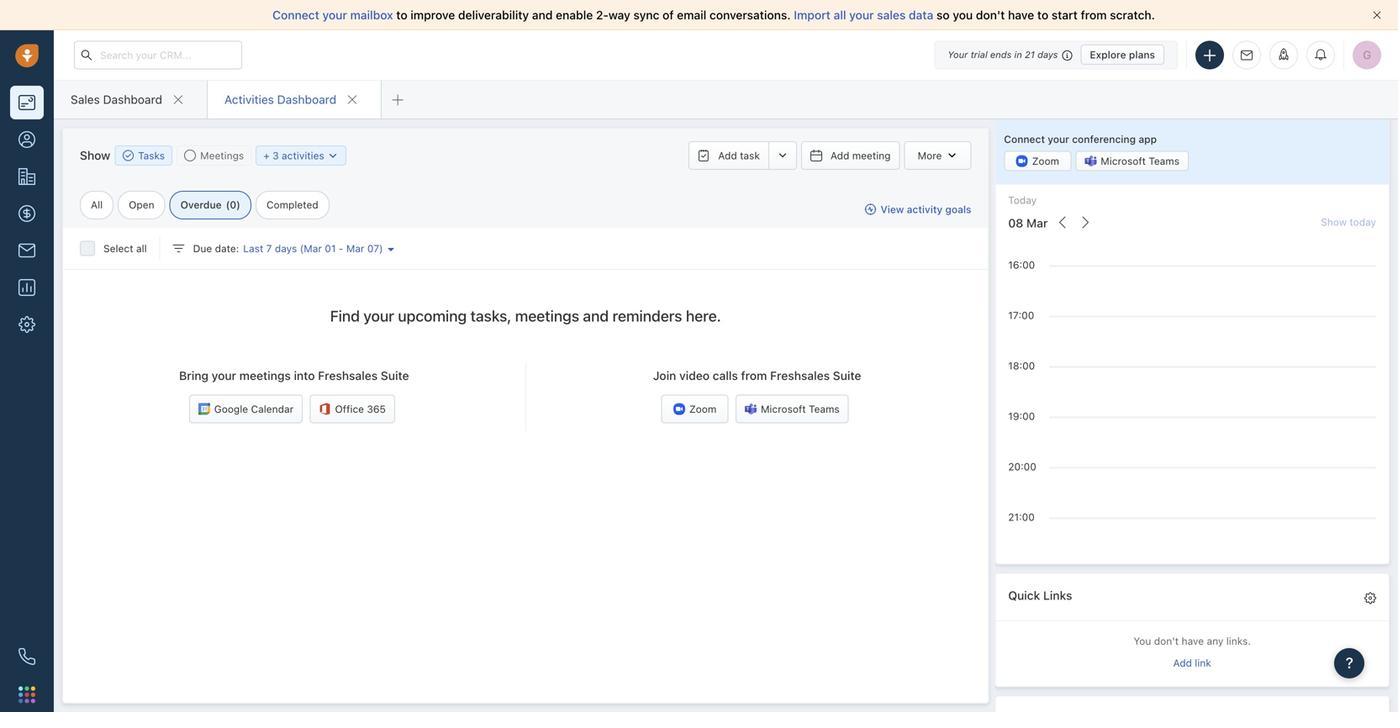 Task type: locate. For each thing, give the bounding box(es) containing it.
date:
[[215, 243, 239, 254]]

your right the find
[[364, 307, 394, 325]]

2 freshsales from the left
[[770, 369, 830, 382]]

dashboard right sales
[[103, 92, 162, 106]]

add for add meeting
[[831, 150, 850, 161]]

have up 'add link'
[[1182, 635, 1204, 647]]

1 vertical spatial microsoft
[[761, 403, 806, 415]]

add inside button
[[831, 150, 850, 161]]

1 horizontal spatial all
[[834, 8, 846, 22]]

1 vertical spatial don't
[[1154, 635, 1179, 647]]

find your upcoming tasks, meetings and reminders here.
[[330, 307, 721, 325]]

teams for join video calls from freshsales suite
[[809, 403, 840, 415]]

0 vertical spatial days
[[1038, 49, 1058, 60]]

activities
[[225, 92, 274, 106]]

and left the enable
[[532, 8, 553, 22]]

+
[[263, 150, 270, 161]]

0 horizontal spatial microsoft teams
[[761, 403, 840, 415]]

( right "overdue"
[[226, 199, 230, 211]]

microsoft teams for from
[[761, 403, 840, 415]]

microsoft teams down app
[[1101, 155, 1180, 167]]

phone element
[[10, 640, 44, 674]]

microsoft teams button for app
[[1076, 151, 1189, 171]]

1 horizontal spatial microsoft
[[1101, 155, 1146, 167]]

1 horizontal spatial teams
[[1149, 155, 1180, 167]]

zoom
[[1032, 155, 1060, 167], [689, 403, 717, 415]]

zoom button down video
[[661, 395, 729, 424]]

zoom button
[[1004, 151, 1072, 171], [661, 395, 729, 424]]

don't right you
[[976, 8, 1005, 22]]

0 vertical spatial microsoft
[[1101, 155, 1146, 167]]

1 vertical spatial )
[[379, 243, 383, 254]]

1 horizontal spatial don't
[[1154, 635, 1179, 647]]

add meeting
[[831, 150, 891, 161]]

meeting
[[852, 150, 891, 161]]

meetings up calendar at the bottom of page
[[239, 369, 291, 382]]

1 suite from the left
[[381, 369, 409, 382]]

20:00
[[1008, 461, 1037, 473]]

all right select
[[136, 243, 147, 254]]

1 horizontal spatial to
[[1038, 8, 1049, 22]]

your
[[322, 8, 347, 22], [849, 8, 874, 22], [1048, 133, 1070, 145], [364, 307, 394, 325], [212, 369, 236, 382]]

1 vertical spatial all
[[136, 243, 147, 254]]

dashboard for sales dashboard
[[103, 92, 162, 106]]

improve
[[411, 8, 455, 22]]

all
[[834, 8, 846, 22], [136, 243, 147, 254]]

1 vertical spatial microsoft teams
[[761, 403, 840, 415]]

mar right -
[[346, 243, 365, 254]]

0 horizontal spatial to
[[396, 8, 408, 22]]

0 vertical spatial (
[[226, 199, 230, 211]]

18:00
[[1008, 360, 1035, 372]]

office 365
[[335, 403, 386, 415]]

due
[[193, 243, 212, 254]]

and
[[532, 8, 553, 22], [583, 307, 609, 325]]

0 horizontal spatial dashboard
[[103, 92, 162, 106]]

conversations.
[[710, 8, 791, 22]]

activities
[[282, 150, 324, 161]]

ends
[[990, 49, 1012, 60]]

from right start
[[1081, 8, 1107, 22]]

suite
[[381, 369, 409, 382], [833, 369, 861, 382]]

your left mailbox
[[322, 8, 347, 22]]

your right bring
[[212, 369, 236, 382]]

teams
[[1149, 155, 1180, 167], [809, 403, 840, 415]]

tasks
[[138, 150, 165, 161]]

1 horizontal spatial and
[[583, 307, 609, 325]]

microsoft for app
[[1101, 155, 1146, 167]]

0 horizontal spatial days
[[275, 243, 297, 254]]

Search your CRM... text field
[[74, 41, 242, 69]]

freshworks switcher image
[[18, 686, 35, 703]]

0 vertical spatial zoom
[[1032, 155, 1060, 167]]

1 horizontal spatial (
[[300, 243, 304, 254]]

0 horizontal spatial zoom
[[689, 403, 717, 415]]

2 suite from the left
[[833, 369, 861, 382]]

conferencing
[[1072, 133, 1136, 145]]

freshsales for from
[[770, 369, 830, 382]]

add left link
[[1173, 657, 1192, 669]]

dashboard up the activities at the top of page
[[277, 92, 336, 106]]

08
[[1008, 216, 1024, 230]]

0 horizontal spatial freshsales
[[318, 369, 378, 382]]

freshsales
[[318, 369, 378, 382], [770, 369, 830, 382]]

0 vertical spatial from
[[1081, 8, 1107, 22]]

( left 01
[[300, 243, 304, 254]]

microsoft teams down join video calls from freshsales suite in the bottom of the page
[[761, 403, 840, 415]]

view activity goals link
[[865, 202, 972, 217]]

add inside button
[[718, 150, 737, 161]]

scratch.
[[1110, 8, 1155, 22]]

suite for bring your meetings into freshsales suite
[[381, 369, 409, 382]]

from right calls
[[741, 369, 767, 382]]

freshsales up office
[[318, 369, 378, 382]]

19:00
[[1008, 410, 1035, 422]]

1 freshsales from the left
[[318, 369, 378, 382]]

0 vertical spatial have
[[1008, 8, 1034, 22]]

days right 21
[[1038, 49, 1058, 60]]

1 vertical spatial zoom button
[[661, 395, 729, 424]]

activity
[[907, 203, 943, 215]]

add left meeting
[[831, 150, 850, 161]]

video
[[679, 369, 710, 382]]

add link
[[1173, 657, 1212, 669]]

add left task
[[718, 150, 737, 161]]

0 horizontal spatial suite
[[381, 369, 409, 382]]

connect left mailbox
[[273, 8, 319, 22]]

0 horizontal spatial connect
[[273, 8, 319, 22]]

select
[[103, 243, 133, 254]]

all
[[91, 199, 103, 211]]

connect your mailbox link
[[273, 8, 396, 22]]

microsoft teams button
[[1076, 151, 1189, 171], [736, 395, 849, 424]]

mar left 01
[[304, 243, 322, 254]]

freshsales right calls
[[770, 369, 830, 382]]

mar right 08
[[1027, 216, 1048, 230]]

enable
[[556, 8, 593, 22]]

1 horizontal spatial from
[[1081, 8, 1107, 22]]

1 horizontal spatial microsoft teams
[[1101, 155, 1180, 167]]

0 horizontal spatial and
[[532, 8, 553, 22]]

) right -
[[379, 243, 383, 254]]

0 vertical spatial teams
[[1149, 155, 1180, 167]]

08 mar
[[1008, 216, 1048, 230]]

)
[[236, 199, 240, 211], [379, 243, 383, 254]]

1 vertical spatial meetings
[[239, 369, 291, 382]]

zoom button up the today
[[1004, 151, 1072, 171]]

explore
[[1090, 49, 1126, 61]]

suite for join video calls from freshsales suite
[[833, 369, 861, 382]]

what's new image
[[1278, 48, 1290, 60]]

and left reminders
[[583, 307, 609, 325]]

1 dashboard from the left
[[103, 92, 162, 106]]

sales
[[71, 92, 100, 106]]

1 horizontal spatial add
[[831, 150, 850, 161]]

microsoft down join video calls from freshsales suite in the bottom of the page
[[761, 403, 806, 415]]

0 horizontal spatial zoom button
[[661, 395, 729, 424]]

last
[[243, 243, 263, 254]]

0 vertical spatial zoom button
[[1004, 151, 1072, 171]]

1 vertical spatial have
[[1182, 635, 1204, 647]]

view
[[881, 203, 904, 215]]

1 vertical spatial microsoft teams button
[[736, 395, 849, 424]]

) right "overdue"
[[236, 199, 240, 211]]

2 horizontal spatial add
[[1173, 657, 1192, 669]]

your for connect your conferencing app
[[1048, 133, 1070, 145]]

in
[[1015, 49, 1022, 60]]

microsoft teams button down join video calls from freshsales suite in the bottom of the page
[[736, 395, 849, 424]]

0 vertical spatial microsoft teams button
[[1076, 151, 1189, 171]]

0 vertical spatial )
[[236, 199, 240, 211]]

1 horizontal spatial connect
[[1004, 133, 1045, 145]]

quick links
[[1008, 589, 1072, 603]]

0 horizontal spatial have
[[1008, 8, 1034, 22]]

from
[[1081, 8, 1107, 22], [741, 369, 767, 382]]

-
[[339, 243, 343, 254]]

0 horizontal spatial microsoft
[[761, 403, 806, 415]]

your left sales
[[849, 8, 874, 22]]

zoom down video
[[689, 403, 717, 415]]

2-
[[596, 8, 609, 22]]

zoom button for your
[[1004, 151, 1072, 171]]

0 vertical spatial connect
[[273, 8, 319, 22]]

join
[[653, 369, 676, 382]]

0 horizontal spatial don't
[[976, 8, 1005, 22]]

teams down app
[[1149, 155, 1180, 167]]

more button
[[904, 141, 972, 170], [904, 141, 972, 170]]

reminders
[[613, 307, 682, 325]]

import all your sales data link
[[794, 8, 937, 22]]

0 horizontal spatial teams
[[809, 403, 840, 415]]

days right 7
[[275, 243, 297, 254]]

1 horizontal spatial freshsales
[[770, 369, 830, 382]]

1 horizontal spatial suite
[[833, 369, 861, 382]]

1 vertical spatial teams
[[809, 403, 840, 415]]

1 vertical spatial days
[[275, 243, 297, 254]]

1 horizontal spatial microsoft teams button
[[1076, 151, 1189, 171]]

0 horizontal spatial add
[[718, 150, 737, 161]]

(
[[226, 199, 230, 211], [300, 243, 304, 254]]

meetings
[[515, 307, 579, 325], [239, 369, 291, 382]]

connect your conferencing app
[[1004, 133, 1157, 145]]

2 dashboard from the left
[[277, 92, 336, 106]]

don't right the you
[[1154, 635, 1179, 647]]

0 vertical spatial microsoft teams
[[1101, 155, 1180, 167]]

0 vertical spatial all
[[834, 8, 846, 22]]

meetings right tasks,
[[515, 307, 579, 325]]

bring
[[179, 369, 209, 382]]

microsoft teams button down app
[[1076, 151, 1189, 171]]

zoom down connect your conferencing app
[[1032, 155, 1060, 167]]

to right mailbox
[[396, 8, 408, 22]]

1 horizontal spatial have
[[1182, 635, 1204, 647]]

microsoft for from
[[761, 403, 806, 415]]

days
[[1038, 49, 1058, 60], [275, 243, 297, 254]]

don't
[[976, 8, 1005, 22], [1154, 635, 1179, 647]]

1 horizontal spatial dashboard
[[277, 92, 336, 106]]

0 horizontal spatial microsoft teams button
[[736, 395, 849, 424]]

teams down join video calls from freshsales suite in the bottom of the page
[[809, 403, 840, 415]]

0 horizontal spatial )
[[236, 199, 240, 211]]

connect
[[273, 8, 319, 22], [1004, 133, 1045, 145]]

microsoft down conferencing
[[1101, 155, 1146, 167]]

1 vertical spatial (
[[300, 243, 304, 254]]

1 horizontal spatial days
[[1038, 49, 1058, 60]]

mar
[[1027, 216, 1048, 230], [304, 243, 322, 254], [346, 243, 365, 254]]

07
[[367, 243, 379, 254]]

1 horizontal spatial zoom button
[[1004, 151, 1072, 171]]

21:00
[[1008, 511, 1035, 523]]

0 horizontal spatial meetings
[[239, 369, 291, 382]]

1 horizontal spatial meetings
[[515, 307, 579, 325]]

task
[[740, 150, 760, 161]]

add
[[718, 150, 737, 161], [831, 150, 850, 161], [1173, 657, 1192, 669]]

open
[[129, 199, 154, 211]]

1 vertical spatial zoom
[[689, 403, 717, 415]]

dashboard for activities dashboard
[[277, 92, 336, 106]]

connect up the today
[[1004, 133, 1045, 145]]

office 365 button
[[310, 395, 395, 424]]

overdue
[[180, 199, 222, 211]]

0 horizontal spatial from
[[741, 369, 767, 382]]

have up the in
[[1008, 8, 1034, 22]]

add task button
[[689, 141, 768, 170]]

add link link
[[1173, 656, 1212, 674]]

add for add link
[[1173, 657, 1192, 669]]

365
[[367, 403, 386, 415]]

connect for connect your conferencing app
[[1004, 133, 1045, 145]]

to left start
[[1038, 8, 1049, 22]]

1 horizontal spatial )
[[379, 243, 383, 254]]

1 horizontal spatial zoom
[[1032, 155, 1060, 167]]

all right import
[[834, 8, 846, 22]]

1 vertical spatial connect
[[1004, 133, 1045, 145]]

your left conferencing
[[1048, 133, 1070, 145]]



Task type: vqa. For each thing, say whether or not it's contained in the screenshot.
left (sample)
no



Task type: describe. For each thing, give the bounding box(es) containing it.
any
[[1207, 635, 1224, 647]]

zoom button for video
[[661, 395, 729, 424]]

add task
[[718, 150, 760, 161]]

phone image
[[18, 648, 35, 665]]

due date:
[[193, 243, 239, 254]]

sales dashboard
[[71, 92, 162, 106]]

zoom for video
[[689, 403, 717, 415]]

0 vertical spatial don't
[[976, 8, 1005, 22]]

explore plans link
[[1081, 45, 1165, 65]]

sync
[[634, 8, 660, 22]]

here.
[[686, 307, 721, 325]]

activities dashboard
[[225, 92, 336, 106]]

show
[[80, 148, 110, 162]]

your
[[948, 49, 968, 60]]

mailbox
[[350, 8, 393, 22]]

plans
[[1129, 49, 1155, 61]]

down image
[[327, 150, 339, 162]]

sales
[[877, 8, 906, 22]]

1 vertical spatial from
[[741, 369, 767, 382]]

view activity goals
[[881, 203, 972, 215]]

select all
[[103, 243, 147, 254]]

office
[[335, 403, 364, 415]]

join video calls from freshsales suite
[[653, 369, 861, 382]]

microsoft teams button for from
[[736, 395, 849, 424]]

way
[[609, 8, 631, 22]]

into
[[294, 369, 315, 382]]

close image
[[1373, 11, 1382, 19]]

7
[[266, 243, 272, 254]]

16:00
[[1008, 259, 1035, 271]]

of
[[663, 8, 674, 22]]

3
[[273, 150, 279, 161]]

microsoft teams for app
[[1101, 155, 1180, 167]]

you
[[953, 8, 973, 22]]

tasks,
[[471, 307, 512, 325]]

meetings
[[200, 150, 244, 161]]

0 horizontal spatial (
[[226, 199, 230, 211]]

add for add task
[[718, 150, 737, 161]]

0 vertical spatial meetings
[[515, 307, 579, 325]]

completed
[[267, 199, 319, 211]]

1 vertical spatial and
[[583, 307, 609, 325]]

your for connect your mailbox to improve deliverability and enable 2-way sync of email conversations. import all your sales data so you don't have to start from scratch.
[[322, 8, 347, 22]]

0 vertical spatial and
[[532, 8, 553, 22]]

teams for connect your conferencing app
[[1149, 155, 1180, 167]]

email
[[677, 8, 707, 22]]

0 horizontal spatial all
[[136, 243, 147, 254]]

you don't have any links.
[[1134, 635, 1251, 647]]

zoom for your
[[1032, 155, 1060, 167]]

bring your meetings into freshsales suite
[[179, 369, 409, 382]]

so
[[937, 8, 950, 22]]

2 horizontal spatial mar
[[1027, 216, 1048, 230]]

+ 3 activities button
[[256, 145, 347, 166]]

last 7 days ( mar 01 - mar 07 )
[[243, 243, 383, 254]]

connect your mailbox to improve deliverability and enable 2-way sync of email conversations. import all your sales data so you don't have to start from scratch.
[[273, 8, 1155, 22]]

2 to from the left
[[1038, 8, 1049, 22]]

calendar
[[251, 403, 294, 415]]

overdue ( 0 )
[[180, 199, 240, 211]]

app
[[1139, 133, 1157, 145]]

17:00
[[1008, 310, 1035, 321]]

quick
[[1008, 589, 1040, 603]]

0
[[230, 199, 236, 211]]

today
[[1008, 194, 1037, 206]]

add meeting button
[[801, 141, 900, 170]]

more
[[918, 150, 942, 161]]

connect for connect your mailbox to improve deliverability and enable 2-way sync of email conversations. import all your sales data so you don't have to start from scratch.
[[273, 8, 319, 22]]

explore plans
[[1090, 49, 1155, 61]]

google calendar button
[[189, 395, 303, 424]]

links
[[1044, 589, 1072, 603]]

your trial ends in 21 days
[[948, 49, 1058, 60]]

find
[[330, 307, 360, 325]]

calls
[[713, 369, 738, 382]]

+ 3 activities
[[263, 150, 324, 161]]

22:00
[[1008, 562, 1036, 574]]

0 horizontal spatial mar
[[304, 243, 322, 254]]

your for find your upcoming tasks, meetings and reminders here.
[[364, 307, 394, 325]]

start
[[1052, 8, 1078, 22]]

link
[[1195, 657, 1212, 669]]

01
[[325, 243, 336, 254]]

google
[[214, 403, 248, 415]]

upcoming
[[398, 307, 467, 325]]

you
[[1134, 635, 1151, 647]]

1 to from the left
[[396, 8, 408, 22]]

trial
[[971, 49, 988, 60]]

+ 3 activities link
[[263, 148, 339, 164]]

freshsales for into
[[318, 369, 378, 382]]

your for bring your meetings into freshsales suite
[[212, 369, 236, 382]]

goals
[[945, 203, 972, 215]]

1 horizontal spatial mar
[[346, 243, 365, 254]]



